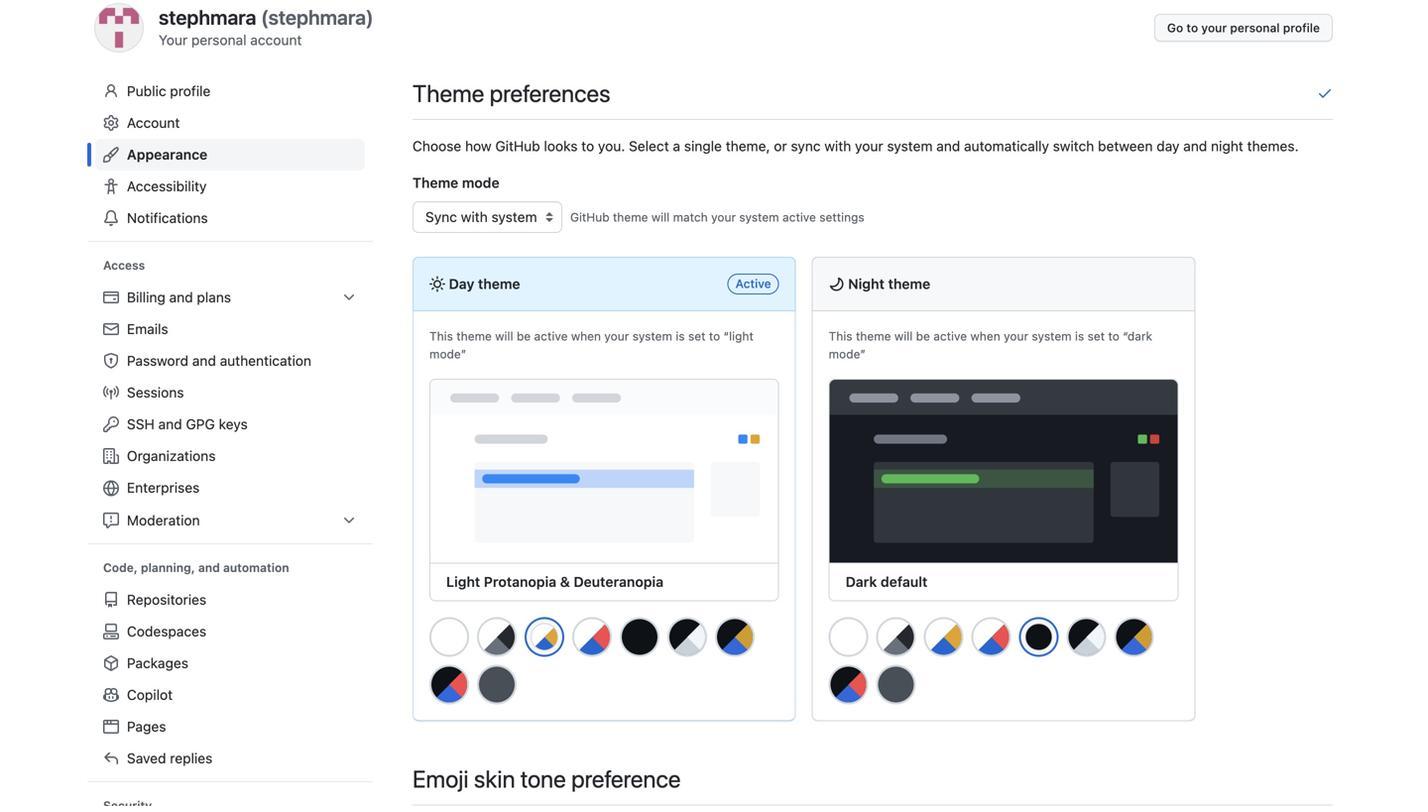 Task type: locate. For each thing, give the bounding box(es) containing it.
theme mode
[[413, 175, 500, 191]]

to inside this theme will be active when your system is set to "light mode"
[[709, 329, 720, 343]]

is inside this theme will be active when your system is set to "light mode"
[[676, 329, 685, 343]]

light protanopia & deuteranopia image
[[924, 618, 964, 657]]

theme for theme preferences
[[413, 79, 484, 107]]

will left match at left top
[[652, 210, 670, 224]]

be for default
[[916, 329, 930, 343]]

1 vertical spatial github
[[570, 210, 610, 224]]

to
[[1187, 21, 1199, 35], [582, 138, 594, 154], [709, 329, 720, 343], [1109, 329, 1120, 343]]

light tritanopia image right light protanopia & deuteranopia image
[[572, 618, 612, 657]]

accessibility link
[[95, 171, 365, 202]]

codespaces
[[127, 623, 206, 640]]

1 theme from the top
[[413, 79, 484, 107]]

dark protanopia & deuteranopia image for light protanopia & deuteranopia
[[715, 618, 755, 657]]

personal down the stephmara
[[191, 32, 247, 48]]

dark default image left dark high contrast icon
[[1026, 625, 1052, 650]]

2 dark tritanopia image from the left
[[829, 665, 869, 705]]

dark default image
[[620, 618, 660, 657], [1026, 625, 1052, 650]]

theme right night
[[888, 276, 931, 292]]

dark default image for dark default
[[1026, 625, 1052, 650]]

1 dark tritanopia image from the left
[[430, 665, 469, 705]]

2 this from the left
[[829, 329, 853, 343]]

set left "dark
[[1088, 329, 1105, 343]]

this for dark default
[[829, 329, 853, 343]]

this down moon icon
[[829, 329, 853, 343]]

1 is from the left
[[676, 329, 685, 343]]

&
[[560, 574, 570, 590]]

profile
[[1283, 21, 1320, 35], [170, 83, 211, 99]]

organizations
[[127, 448, 216, 464]]

light tritanopia image for default
[[972, 618, 1012, 657]]

dark high contrast image
[[668, 618, 707, 657]]

0 horizontal spatial dark protanopia & deuteranopia image
[[715, 618, 755, 657]]

set
[[688, 329, 706, 343], [1088, 329, 1105, 343]]

packages
[[127, 655, 188, 672]]

emails link
[[95, 313, 365, 345]]

personal right go
[[1231, 21, 1280, 35]]

dark tritanopia image down light default icon
[[430, 665, 469, 705]]

your
[[1202, 21, 1227, 35], [855, 138, 884, 154], [711, 210, 736, 224], [605, 329, 629, 343], [1004, 329, 1029, 343]]

password
[[127, 353, 189, 369]]

1 this from the left
[[430, 329, 453, 343]]

is for light protanopia & deuteranopia
[[676, 329, 685, 343]]

day
[[449, 276, 475, 292]]

theme down night
[[856, 329, 891, 343]]

with
[[825, 138, 852, 154]]

notifications link
[[95, 202, 365, 234]]

1 horizontal spatial will
[[652, 210, 670, 224]]

2 theme from the top
[[413, 175, 459, 191]]

theme down the choose
[[413, 175, 459, 191]]

1 horizontal spatial dark protanopia & deuteranopia image
[[1115, 618, 1154, 657]]

day theme picker option group
[[429, 617, 779, 713]]

light tritanopia image right light protanopia & deuteranopia icon
[[972, 618, 1012, 657]]

set left the "light
[[688, 329, 706, 343]]

repositories
[[127, 592, 206, 608]]

1 horizontal spatial light tritanopia image
[[972, 618, 1012, 657]]

active inside this theme will be active when your system is set to "dark mode"
[[934, 329, 967, 343]]

system inside this theme will be active when your system is set to "light mode"
[[633, 329, 673, 343]]

2 horizontal spatial will
[[895, 329, 913, 343]]

dark protanopia & deuteranopia image right dark high contrast image
[[715, 618, 755, 657]]

mode" down sun image
[[430, 347, 467, 361]]

be down day theme at left
[[517, 329, 531, 343]]

go to your personal profile
[[1168, 21, 1320, 35]]

dark tritanopia image for light protanopia & deuteranopia
[[430, 665, 469, 705]]

github right how
[[495, 138, 540, 154]]

2 horizontal spatial active
[[934, 329, 967, 343]]

to left the "light
[[709, 329, 720, 343]]

system left the "light
[[633, 329, 673, 343]]

0 vertical spatial profile
[[1283, 21, 1320, 35]]

to left you.
[[582, 138, 594, 154]]

0 horizontal spatial profile
[[170, 83, 211, 99]]

when for default
[[971, 329, 1001, 343]]

mode" for dark default
[[829, 347, 866, 361]]

is left the "light
[[676, 329, 685, 343]]

code, planning, and automation
[[103, 561, 289, 575]]

person image
[[103, 83, 119, 99]]

2 is from the left
[[1075, 329, 1085, 343]]

dark default image left dark high contrast image
[[620, 618, 660, 657]]

this
[[430, 329, 453, 343], [829, 329, 853, 343]]

will down night theme
[[895, 329, 913, 343]]

1 horizontal spatial profile
[[1283, 21, 1320, 35]]

password and authentication
[[127, 353, 312, 369]]

0 horizontal spatial this
[[430, 329, 453, 343]]

mode"
[[430, 347, 467, 361], [829, 347, 866, 361]]

be
[[517, 329, 531, 343], [916, 329, 930, 343]]

system inside this theme will be active when your system is set to "dark mode"
[[1032, 329, 1072, 343]]

and left plans
[[169, 289, 193, 306]]

and
[[937, 138, 961, 154], [1184, 138, 1208, 154], [169, 289, 193, 306], [192, 353, 216, 369], [158, 416, 182, 433], [198, 561, 220, 575]]

this inside this theme will be active when your system is set to "dark mode"
[[829, 329, 853, 343]]

this down sun image
[[430, 329, 453, 343]]

1 set from the left
[[688, 329, 706, 343]]

theme for day theme
[[478, 276, 520, 292]]

switch
[[1053, 138, 1095, 154]]

be inside this theme will be active when your system is set to "dark mode"
[[916, 329, 930, 343]]

1 vertical spatial theme
[[413, 175, 459, 191]]

is
[[676, 329, 685, 343], [1075, 329, 1085, 343]]

1 when from the left
[[571, 329, 601, 343]]

replies
[[170, 750, 213, 767]]

1 horizontal spatial dark tritanopia image
[[829, 665, 869, 705]]

light default image
[[430, 618, 469, 657]]

when for protanopia
[[571, 329, 601, 343]]

dark tritanopia image left dark dimmed icon
[[829, 665, 869, 705]]

copilot link
[[95, 680, 365, 711]]

dark protanopia & deuteranopia image right dark high contrast icon
[[1115, 618, 1154, 657]]

0 horizontal spatial is
[[676, 329, 685, 343]]

mode" inside this theme will be active when your system is set to "dark mode"
[[829, 347, 866, 361]]

github theme will match your system active settings
[[570, 210, 865, 224]]

1 horizontal spatial mode"
[[829, 347, 866, 361]]

when inside this theme will be active when your system is set to "dark mode"
[[971, 329, 1001, 343]]

github
[[495, 138, 540, 154], [570, 210, 610, 224]]

browser image
[[103, 719, 119, 735]]

light tritanopia image
[[572, 618, 612, 657], [972, 618, 1012, 657]]

1 dark protanopia & deuteranopia image from the left
[[715, 618, 755, 657]]

0 vertical spatial theme
[[413, 79, 484, 107]]

theme inside this theme will be active when your system is set to "light mode"
[[457, 329, 492, 343]]

0 horizontal spatial dark tritanopia image
[[430, 665, 469, 705]]

theme down day theme at left
[[457, 329, 492, 343]]

1 horizontal spatial is
[[1075, 329, 1085, 343]]

0 horizontal spatial active
[[534, 329, 568, 343]]

theme,
[[726, 138, 770, 154]]

1 mode" from the left
[[430, 347, 467, 361]]

public profile
[[127, 83, 211, 99]]

mode" down moon icon
[[829, 347, 866, 361]]

will inside this theme will be active when your system is set to "light mode"
[[495, 329, 513, 343]]

0 horizontal spatial set
[[688, 329, 706, 343]]

code,
[[103, 561, 138, 575]]

system
[[887, 138, 933, 154], [739, 210, 779, 224], [633, 329, 673, 343], [1032, 329, 1072, 343]]

to left "dark
[[1109, 329, 1120, 343]]

and down emails link
[[192, 353, 216, 369]]

will inside this theme will be active when your system is set to "dark mode"
[[895, 329, 913, 343]]

2 dark protanopia & deuteranopia image from the left
[[1115, 618, 1154, 657]]

1 horizontal spatial be
[[916, 329, 930, 343]]

0 horizontal spatial personal
[[191, 32, 247, 48]]

authentication
[[220, 353, 312, 369]]

profile up check image
[[1283, 21, 1320, 35]]

2 be from the left
[[916, 329, 930, 343]]

0 horizontal spatial light tritanopia image
[[572, 618, 612, 657]]

active
[[783, 210, 816, 224], [534, 329, 568, 343], [934, 329, 967, 343]]

1 horizontal spatial github
[[570, 210, 610, 224]]

set inside this theme will be active when your system is set to "light mode"
[[688, 329, 706, 343]]

1 horizontal spatial dark default image
[[1026, 625, 1052, 650]]

mode
[[462, 175, 500, 191]]

when inside this theme will be active when your system is set to "light mode"
[[571, 329, 601, 343]]

emoji skin tone preference
[[413, 765, 681, 793]]

saved replies
[[127, 750, 213, 767]]

codespaces link
[[95, 616, 365, 648]]

is inside this theme will be active when your system is set to "dark mode"
[[1075, 329, 1085, 343]]

theme for this theme will be active when your system is set to "dark mode"
[[856, 329, 891, 343]]

1 horizontal spatial personal
[[1231, 21, 1280, 35]]

light default image
[[829, 618, 869, 657]]

theme right "day"
[[478, 276, 520, 292]]

@stephmara image
[[95, 4, 143, 52]]

stephmara (stephmara) your personal account
[[159, 5, 374, 48]]

1 light tritanopia image from the left
[[572, 618, 612, 657]]

public
[[127, 83, 166, 99]]

be inside this theme will be active when your system is set to "light mode"
[[517, 329, 531, 343]]

theme inside this theme will be active when your system is set to "dark mode"
[[856, 329, 891, 343]]

set for dark default
[[1088, 329, 1105, 343]]

2 set from the left
[[1088, 329, 1105, 343]]

globe image
[[103, 481, 119, 497]]

1 horizontal spatial when
[[971, 329, 1001, 343]]

theme for theme mode
[[413, 175, 459, 191]]

dark high contrast image
[[1067, 618, 1107, 657]]

theme up the choose
[[413, 79, 484, 107]]

0 horizontal spatial be
[[517, 329, 531, 343]]

github down you.
[[570, 210, 610, 224]]

theme left match at left top
[[613, 210, 648, 224]]

will for light protanopia & deuteranopia
[[495, 329, 513, 343]]

personal inside "go to your personal profile" link
[[1231, 21, 1280, 35]]

go to your personal profile link
[[1155, 14, 1333, 42]]

broadcast image
[[103, 385, 119, 401]]

pages
[[127, 719, 166, 735]]

personal inside "stephmara (stephmara) your personal account"
[[191, 32, 247, 48]]

bell image
[[103, 210, 119, 226]]

protanopia
[[484, 574, 557, 590]]

themes.
[[1248, 138, 1299, 154]]

be for protanopia
[[517, 329, 531, 343]]

1 horizontal spatial this
[[829, 329, 853, 343]]

system left "dark
[[1032, 329, 1072, 343]]

2 light tritanopia image from the left
[[972, 618, 1012, 657]]

active inside this theme will be active when your system is set to "light mode"
[[534, 329, 568, 343]]

profile right public
[[170, 83, 211, 99]]

theme for github theme will match your system active settings
[[613, 210, 648, 224]]

light tritanopia image for protanopia
[[572, 618, 612, 657]]

dark default
[[846, 574, 928, 590]]

2 when from the left
[[971, 329, 1001, 343]]

will down day theme at left
[[495, 329, 513, 343]]

account link
[[95, 107, 365, 139]]

skin
[[474, 765, 515, 793]]

automatically
[[964, 138, 1050, 154]]

check image
[[1317, 85, 1333, 101]]

organization image
[[103, 448, 119, 464]]

this inside this theme will be active when your system is set to "light mode"
[[430, 329, 453, 343]]

set inside this theme will be active when your system is set to "dark mode"
[[1088, 329, 1105, 343]]

theme
[[613, 210, 648, 224], [478, 276, 520, 292], [888, 276, 931, 292], [457, 329, 492, 343], [856, 329, 891, 343]]

0 vertical spatial github
[[495, 138, 540, 154]]

when
[[571, 329, 601, 343], [971, 329, 1001, 343]]

0 horizontal spatial when
[[571, 329, 601, 343]]

dark tritanopia image
[[430, 665, 469, 705], [829, 665, 869, 705]]

be down night theme
[[916, 329, 930, 343]]

1 horizontal spatial set
[[1088, 329, 1105, 343]]

day
[[1157, 138, 1180, 154]]

1 be from the left
[[517, 329, 531, 343]]

is left "dark
[[1075, 329, 1085, 343]]

1 vertical spatial profile
[[170, 83, 211, 99]]

how
[[465, 138, 492, 154]]

match
[[673, 210, 708, 224]]

mail image
[[103, 321, 119, 337]]

"light
[[724, 329, 754, 343]]

0 horizontal spatial will
[[495, 329, 513, 343]]

0 horizontal spatial mode"
[[430, 347, 467, 361]]

mode" inside this theme will be active when your system is set to "light mode"
[[430, 347, 467, 361]]

0 horizontal spatial dark default image
[[620, 618, 660, 657]]

2 mode" from the left
[[829, 347, 866, 361]]

between
[[1098, 138, 1153, 154]]

dark protanopia & deuteranopia image
[[715, 618, 755, 657], [1115, 618, 1154, 657]]



Task type: vqa. For each thing, say whether or not it's contained in the screenshot.
git pull request image
no



Task type: describe. For each thing, give the bounding box(es) containing it.
light high contrast image
[[477, 618, 517, 657]]

and inside dropdown button
[[169, 289, 193, 306]]

ssh
[[127, 416, 155, 433]]

accessibility image
[[103, 179, 119, 194]]

saved
[[127, 750, 166, 767]]

stephmara
[[159, 5, 256, 29]]

billing and plans
[[127, 289, 231, 306]]

key image
[[103, 417, 119, 433]]

and left automatically
[[937, 138, 961, 154]]

organizations link
[[95, 440, 365, 472]]

billing and plans button
[[95, 282, 365, 313]]

appearance link
[[95, 139, 365, 171]]

sun image
[[430, 276, 445, 292]]

account
[[127, 115, 180, 131]]

paintbrush image
[[103, 147, 119, 163]]

dark protanopia & deuteranopia image for dark default
[[1115, 618, 1154, 657]]

personal for (stephmara)
[[191, 32, 247, 48]]

plans
[[197, 289, 231, 306]]

access
[[103, 258, 145, 272]]

mode" for light protanopia & deuteranopia
[[430, 347, 467, 361]]

emoji
[[413, 765, 469, 793]]

set for light protanopia & deuteranopia
[[688, 329, 706, 343]]

pages link
[[95, 711, 365, 743]]

copilot
[[127, 687, 173, 703]]

moderation button
[[95, 505, 365, 537]]

default
[[881, 574, 928, 590]]

enterprises link
[[95, 472, 365, 505]]

your
[[159, 32, 188, 48]]

theme preferences
[[413, 79, 611, 107]]

to right go
[[1187, 21, 1199, 35]]

packages link
[[95, 648, 365, 680]]

repositories link
[[95, 584, 365, 616]]

keys
[[219, 416, 248, 433]]

code, planning, and automation list
[[95, 584, 365, 775]]

enterprises
[[127, 480, 200, 496]]

select
[[629, 138, 669, 154]]

active for dark default
[[934, 329, 967, 343]]

a
[[673, 138, 681, 154]]

active for light protanopia & deuteranopia
[[534, 329, 568, 343]]

this for light protanopia & deuteranopia
[[430, 329, 453, 343]]

go
[[1168, 21, 1184, 35]]

night
[[1211, 138, 1244, 154]]

your inside this theme will be active when your system is set to "dark mode"
[[1004, 329, 1029, 343]]

automation
[[223, 561, 289, 575]]

emails
[[127, 321, 168, 337]]

system up active
[[739, 210, 779, 224]]

accessibility
[[127, 178, 207, 194]]

deuteranopia
[[574, 574, 664, 590]]

dark tritanopia image for dark default
[[829, 665, 869, 705]]

gear image
[[103, 115, 119, 131]]

active
[[736, 277, 771, 291]]

dark default image for light protanopia & deuteranopia
[[620, 618, 660, 657]]

this theme will be active when your system is set to "dark mode"
[[829, 329, 1153, 361]]

is for dark default
[[1075, 329, 1085, 343]]

theme for this theme will be active when your system is set to "light mode"
[[457, 329, 492, 343]]

(stephmara)
[[261, 5, 374, 29]]

appearance
[[127, 146, 208, 163]]

single
[[684, 138, 722, 154]]

choose
[[413, 138, 462, 154]]

night theme picker option group
[[828, 617, 1179, 713]]

planning,
[[141, 561, 195, 575]]

package image
[[103, 656, 119, 672]]

night theme
[[845, 276, 931, 292]]

ssh and gpg keys
[[127, 416, 248, 433]]

this theme will be active when your system is set to "light mode"
[[430, 329, 754, 361]]

dark
[[846, 574, 877, 590]]

settings
[[820, 210, 865, 224]]

dark dimmed image
[[877, 665, 916, 705]]

light protanopia & deuteranopia
[[446, 574, 664, 590]]

light
[[446, 574, 480, 590]]

dark dimmed image
[[477, 665, 517, 705]]

ssh and gpg keys link
[[95, 409, 365, 440]]

profile inside public profile link
[[170, 83, 211, 99]]

public profile link
[[95, 75, 365, 107]]

access list
[[95, 282, 365, 537]]

night
[[848, 276, 885, 292]]

notifications
[[127, 210, 208, 226]]

copilot image
[[103, 687, 119, 703]]

codespaces image
[[103, 624, 119, 640]]

personal for to
[[1231, 21, 1280, 35]]

"dark
[[1123, 329, 1153, 343]]

system right the with
[[887, 138, 933, 154]]

you.
[[598, 138, 625, 154]]

1 horizontal spatial active
[[783, 210, 816, 224]]

billing
[[127, 289, 166, 306]]

will for dark default
[[895, 329, 913, 343]]

choose how github looks to you. select a single theme, or sync with your system and       automatically switch between day and night themes.
[[413, 138, 1299, 154]]

repo image
[[103, 592, 119, 608]]

theme for night theme
[[888, 276, 931, 292]]

day theme
[[445, 276, 520, 292]]

gpg
[[186, 416, 215, 433]]

account
[[250, 32, 302, 48]]

saved replies link
[[95, 743, 365, 775]]

preferences
[[490, 79, 611, 107]]

and right ssh
[[158, 416, 182, 433]]

password and authentication link
[[95, 345, 365, 377]]

to inside this theme will be active when your system is set to "dark mode"
[[1109, 329, 1120, 343]]

moderation
[[127, 512, 200, 529]]

looks
[[544, 138, 578, 154]]

sync
[[791, 138, 821, 154]]

preference
[[571, 765, 681, 793]]

and right "day"
[[1184, 138, 1208, 154]]

profile inside "go to your personal profile" link
[[1283, 21, 1320, 35]]

light high contrast image
[[877, 618, 916, 657]]

sessions link
[[95, 377, 365, 409]]

0 horizontal spatial github
[[495, 138, 540, 154]]

your inside this theme will be active when your system is set to "light mode"
[[605, 329, 629, 343]]

moon image
[[829, 276, 845, 292]]

light protanopia & deuteranopia image
[[532, 625, 558, 650]]

reply image
[[103, 751, 119, 767]]

or
[[774, 138, 787, 154]]

shield lock image
[[103, 353, 119, 369]]

and up 'repositories' link on the left bottom
[[198, 561, 220, 575]]



